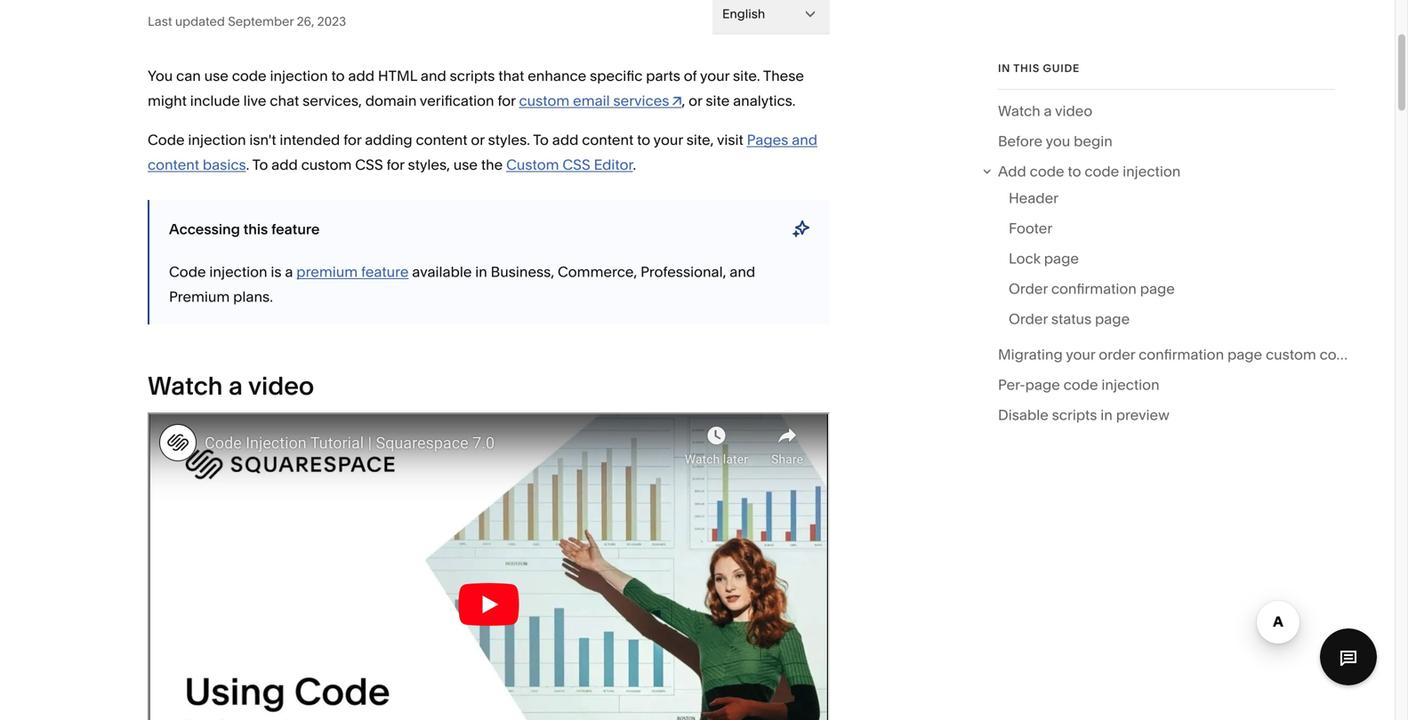 Task type: locate. For each thing, give the bounding box(es) containing it.
business,
[[491, 263, 554, 281]]

0 vertical spatial a
[[1044, 102, 1052, 120]]

the
[[481, 156, 503, 173]]

order
[[1009, 280, 1048, 298], [1009, 311, 1048, 328]]

and right pages
[[792, 131, 818, 149]]

or up the
[[471, 131, 485, 149]]

order up migrating
[[1009, 311, 1048, 328]]

services,
[[303, 92, 362, 109]]

might
[[148, 92, 187, 109]]

1 vertical spatial feature
[[361, 263, 409, 281]]

code down 'might'
[[148, 131, 185, 149]]

commerce,
[[558, 263, 637, 281]]

code for code injection is a premium feature
[[169, 263, 206, 281]]

1 horizontal spatial or
[[689, 92, 702, 109]]

0 horizontal spatial to
[[252, 156, 268, 173]]

use left the
[[454, 156, 478, 173]]

scripts down per-page code injection link on the bottom right of page
[[1052, 407, 1097, 424]]

order status page link
[[1009, 307, 1130, 337]]

to down isn't
[[252, 156, 268, 173]]

watch a video
[[998, 102, 1093, 120], [148, 371, 314, 401]]

0 horizontal spatial to
[[331, 67, 345, 85]]

migrating
[[998, 346, 1063, 364]]

1 horizontal spatial content
[[416, 131, 468, 149]]

to
[[533, 131, 549, 149], [252, 156, 268, 173]]

2 vertical spatial to
[[1068, 163, 1081, 180]]

1 horizontal spatial add
[[348, 67, 375, 85]]

you
[[148, 67, 173, 85]]

0 vertical spatial add
[[348, 67, 375, 85]]

order
[[1099, 346, 1135, 364]]

to down services at left top
[[637, 131, 650, 149]]

. down live
[[246, 156, 249, 173]]

2 horizontal spatial for
[[498, 92, 516, 109]]

premium
[[169, 288, 230, 306]]

2 vertical spatial and
[[730, 263, 755, 281]]

custom email services link
[[519, 92, 682, 109]]

1 vertical spatial to
[[637, 131, 650, 149]]

1 . from the left
[[246, 156, 249, 173]]

content up editor
[[582, 131, 634, 149]]

per-page code injection
[[998, 376, 1160, 394]]

confirmation right order
[[1139, 346, 1224, 364]]

2 horizontal spatial and
[[792, 131, 818, 149]]

0 horizontal spatial add
[[271, 156, 298, 173]]

content up . to add custom css for styles, use the custom css editor .
[[416, 131, 468, 149]]

code inside you can use code injection to add html and scripts that enhance specific parts of your site. these might include live chat services, domain verification for
[[232, 67, 267, 85]]

use
[[204, 67, 229, 85], [454, 156, 478, 173]]

0 vertical spatial in
[[475, 263, 487, 281]]

is
[[271, 263, 282, 281]]

services
[[613, 92, 669, 109]]

add up custom css editor link
[[552, 131, 579, 149]]

0 vertical spatial or
[[689, 92, 702, 109]]

1 vertical spatial custom
[[301, 156, 352, 173]]

custom
[[519, 92, 570, 109], [301, 156, 352, 173], [1266, 346, 1316, 364]]

english button
[[713, 0, 830, 33]]

feature left available
[[361, 263, 409, 281]]

0 horizontal spatial confirmation
[[1051, 280, 1137, 298]]

0 vertical spatial and
[[421, 67, 446, 85]]

this right accessing
[[243, 221, 268, 238]]

1 horizontal spatial css
[[563, 156, 590, 173]]

custom
[[506, 156, 559, 173]]

css down adding
[[355, 156, 383, 173]]

2 horizontal spatial custom
[[1266, 346, 1316, 364]]

2023
[[317, 14, 346, 29]]

in right available
[[475, 263, 487, 281]]

for left adding
[[344, 131, 362, 149]]

0 horizontal spatial scripts
[[450, 67, 495, 85]]

0 horizontal spatial feature
[[271, 221, 320, 238]]

page
[[1044, 250, 1079, 268], [1140, 280, 1175, 298], [1095, 311, 1130, 328], [1228, 346, 1262, 364], [1025, 376, 1060, 394]]

2 horizontal spatial add
[[552, 131, 579, 149]]

1 horizontal spatial watch a video
[[998, 102, 1093, 120]]

1 order from the top
[[1009, 280, 1048, 298]]

custom email services
[[519, 92, 669, 109]]

0 vertical spatial this
[[1014, 62, 1040, 75]]

content left basics in the top of the page
[[148, 156, 199, 173]]

add down isn't
[[271, 156, 298, 173]]

to down before you begin link
[[1068, 163, 1081, 180]]

scripts
[[450, 67, 495, 85], [1052, 407, 1097, 424]]

include
[[190, 92, 240, 109]]

your up per-page code injection on the bottom
[[1066, 346, 1095, 364]]

and right professional,
[[730, 263, 755, 281]]

2 vertical spatial your
[[1066, 346, 1095, 364]]

content inside pages and content basics
[[148, 156, 199, 173]]

this for accessing
[[243, 221, 268, 238]]

0 horizontal spatial your
[[654, 131, 683, 149]]

migrating your order confirmation page custom code link
[[998, 343, 1354, 373]]

for down adding
[[386, 156, 405, 173]]

0 vertical spatial watch
[[998, 102, 1041, 120]]

your right of
[[700, 67, 730, 85]]

watch
[[998, 102, 1041, 120], [148, 371, 223, 401]]

1 vertical spatial code
[[169, 263, 206, 281]]

to
[[331, 67, 345, 85], [637, 131, 650, 149], [1068, 163, 1081, 180]]

this right in
[[1014, 62, 1040, 75]]

order down lock in the top of the page
[[1009, 280, 1048, 298]]

0 vertical spatial to
[[331, 67, 345, 85]]

you
[[1046, 133, 1070, 150]]

and up verification
[[421, 67, 446, 85]]

2 css from the left
[[563, 156, 590, 173]]

1 vertical spatial and
[[792, 131, 818, 149]]

2 order from the top
[[1009, 311, 1048, 328]]

.
[[246, 156, 249, 173], [633, 156, 636, 173]]

for inside you can use code injection to add html and scripts that enhance specific parts of your site. these might include live chat services, domain verification for
[[498, 92, 516, 109]]

0 vertical spatial scripts
[[450, 67, 495, 85]]

1 vertical spatial a
[[285, 263, 293, 281]]

add
[[348, 67, 375, 85], [552, 131, 579, 149], [271, 156, 298, 173]]

0 horizontal spatial or
[[471, 131, 485, 149]]

code for code injection isn't intended for adding content or styles. to add content to your site, visit
[[148, 131, 185, 149]]

1 vertical spatial watch
[[148, 371, 223, 401]]

a
[[1044, 102, 1052, 120], [285, 263, 293, 281], [229, 371, 243, 401]]

add left html
[[348, 67, 375, 85]]

premium
[[296, 263, 358, 281]]

header link
[[1009, 186, 1059, 216]]

1 horizontal spatial a
[[285, 263, 293, 281]]

these
[[763, 67, 804, 85]]

1 horizontal spatial to
[[637, 131, 650, 149]]

content
[[416, 131, 468, 149], [582, 131, 634, 149], [148, 156, 199, 173]]

video
[[1055, 102, 1093, 120], [248, 371, 314, 401]]

custom css editor link
[[506, 156, 633, 173]]

1 horizontal spatial confirmation
[[1139, 346, 1224, 364]]

order confirmation page
[[1009, 280, 1175, 298]]

0 horizontal spatial video
[[248, 371, 314, 401]]

1 vertical spatial for
[[344, 131, 362, 149]]

1 horizontal spatial your
[[700, 67, 730, 85]]

2 horizontal spatial your
[[1066, 346, 1095, 364]]

feature up code injection is a premium feature
[[271, 221, 320, 238]]

enhance
[[528, 67, 586, 85]]

to up services,
[[331, 67, 345, 85]]

0 vertical spatial your
[[700, 67, 730, 85]]

css left editor
[[563, 156, 590, 173]]

site
[[706, 92, 730, 109]]

0 horizontal spatial watch a video
[[148, 371, 314, 401]]

editor
[[594, 156, 633, 173]]

1 horizontal spatial use
[[454, 156, 478, 173]]

add inside you can use code injection to add html and scripts that enhance specific parts of your site. these might include live chat services, domain verification for
[[348, 67, 375, 85]]

1 vertical spatial video
[[248, 371, 314, 401]]

injection inside you can use code injection to add html and scripts that enhance specific parts of your site. these might include live chat services, domain verification for
[[270, 67, 328, 85]]

premium feature link
[[296, 263, 409, 281]]

use up include
[[204, 67, 229, 85]]

2 horizontal spatial a
[[1044, 102, 1052, 120]]

lock page link
[[1009, 247, 1079, 277]]

1 horizontal spatial watch
[[998, 102, 1041, 120]]

1 horizontal spatial this
[[1014, 62, 1040, 75]]

chat
[[270, 92, 299, 109]]

add
[[998, 163, 1026, 180]]

available in business, commerce, professional, and premium plans.
[[169, 263, 755, 306]]

1 vertical spatial order
[[1009, 311, 1048, 328]]

begin
[[1074, 133, 1113, 150]]

1 horizontal spatial in
[[1101, 407, 1113, 424]]

1 horizontal spatial feature
[[361, 263, 409, 281]]

. down services at left top
[[633, 156, 636, 173]]

in left the preview
[[1101, 407, 1113, 424]]

migrating your order confirmation page custom code
[[998, 346, 1354, 364]]

0 vertical spatial code
[[148, 131, 185, 149]]

in
[[475, 263, 487, 281], [1101, 407, 1113, 424]]

1 vertical spatial use
[[454, 156, 478, 173]]

1 horizontal spatial for
[[386, 156, 405, 173]]

pages and content basics
[[148, 131, 818, 173]]

add code to code injection link
[[998, 159, 1335, 184]]

scripts up verification
[[450, 67, 495, 85]]

2 horizontal spatial to
[[1068, 163, 1081, 180]]

0 vertical spatial to
[[533, 131, 549, 149]]

0 horizontal spatial this
[[243, 221, 268, 238]]

of
[[684, 67, 697, 85]]

add code to code injection button
[[979, 159, 1335, 184]]

1 horizontal spatial .
[[633, 156, 636, 173]]

1 vertical spatial scripts
[[1052, 407, 1097, 424]]

1 horizontal spatial and
[[730, 263, 755, 281]]

1 horizontal spatial video
[[1055, 102, 1093, 120]]

that
[[498, 67, 524, 85]]

1 vertical spatial confirmation
[[1139, 346, 1224, 364]]

code
[[148, 131, 185, 149], [169, 263, 206, 281]]

to up custom
[[533, 131, 549, 149]]

0 horizontal spatial and
[[421, 67, 446, 85]]

2 vertical spatial a
[[229, 371, 243, 401]]

confirmation up the status
[[1051, 280, 1137, 298]]

status
[[1051, 311, 1092, 328]]

0 vertical spatial confirmation
[[1051, 280, 1137, 298]]

0 horizontal spatial use
[[204, 67, 229, 85]]

feature
[[271, 221, 320, 238], [361, 263, 409, 281]]

and inside you can use code injection to add html and scripts that enhance specific parts of your site. these might include live chat services, domain verification for
[[421, 67, 446, 85]]

1 vertical spatial or
[[471, 131, 485, 149]]

1 horizontal spatial custom
[[519, 92, 570, 109]]

0 vertical spatial for
[[498, 92, 516, 109]]

0 horizontal spatial .
[[246, 156, 249, 173]]

for down that
[[498, 92, 516, 109]]

your
[[700, 67, 730, 85], [654, 131, 683, 149], [1066, 346, 1095, 364]]

watch a video link
[[998, 99, 1093, 129]]

0 horizontal spatial in
[[475, 263, 487, 281]]

0 horizontal spatial css
[[355, 156, 383, 173]]

to inside you can use code injection to add html and scripts that enhance specific parts of your site. these might include live chat services, domain verification for
[[331, 67, 345, 85]]

code
[[232, 67, 267, 85], [1030, 163, 1064, 180], [1085, 163, 1119, 180], [1320, 346, 1354, 364], [1064, 376, 1098, 394]]

0 horizontal spatial custom
[[301, 156, 352, 173]]

code up premium
[[169, 263, 206, 281]]

pages
[[747, 131, 788, 149]]

0 vertical spatial video
[[1055, 102, 1093, 120]]

1 vertical spatial this
[[243, 221, 268, 238]]

0 vertical spatial use
[[204, 67, 229, 85]]

0 horizontal spatial for
[[344, 131, 362, 149]]

0 vertical spatial order
[[1009, 280, 1048, 298]]

before you begin
[[998, 133, 1113, 150]]

before
[[998, 133, 1043, 150]]

guide
[[1043, 62, 1080, 75]]

disable scripts in preview link
[[998, 403, 1170, 433]]

1 vertical spatial in
[[1101, 407, 1113, 424]]

your left site, at top
[[654, 131, 683, 149]]

site.
[[733, 67, 760, 85]]

1 horizontal spatial to
[[533, 131, 549, 149]]

or right ,
[[689, 92, 702, 109]]

css
[[355, 156, 383, 173], [563, 156, 590, 173]]

injection
[[270, 67, 328, 85], [188, 131, 246, 149], [1123, 163, 1181, 180], [209, 263, 267, 281], [1102, 376, 1160, 394]]

0 horizontal spatial content
[[148, 156, 199, 173]]



Task type: describe. For each thing, give the bounding box(es) containing it.
2 horizontal spatial content
[[582, 131, 634, 149]]

order confirmation page link
[[1009, 277, 1175, 307]]

26,
[[297, 14, 314, 29]]

video inside watch a video link
[[1055, 102, 1093, 120]]

disable scripts in preview
[[998, 407, 1170, 424]]

and inside pages and content basics
[[792, 131, 818, 149]]

in inside available in business, commerce, professional, and premium plans.
[[475, 263, 487, 281]]

0 vertical spatial feature
[[271, 221, 320, 238]]

in
[[998, 62, 1011, 75]]

september
[[228, 14, 294, 29]]

accessing
[[169, 221, 240, 238]]

last updated september 26, 2023
[[148, 14, 346, 29]]

professional,
[[641, 263, 726, 281]]

english
[[722, 6, 765, 21]]

your inside you can use code injection to add html and scripts that enhance specific parts of your site. these might include live chat services, domain verification for
[[700, 67, 730, 85]]

use inside you can use code injection to add html and scripts that enhance specific parts of your site. these might include live chat services, domain verification for
[[204, 67, 229, 85]]

live
[[243, 92, 266, 109]]

1 vertical spatial your
[[654, 131, 683, 149]]

styles,
[[408, 156, 450, 173]]

code injection is a premium feature
[[169, 263, 409, 281]]

accessing this feature
[[169, 221, 320, 238]]

per-page code injection link
[[998, 373, 1160, 403]]

scripts inside you can use code injection to add html and scripts that enhance specific parts of your site. these might include live chat services, domain verification for
[[450, 67, 495, 85]]

available
[[412, 263, 472, 281]]

and inside available in business, commerce, professional, and premium plans.
[[730, 263, 755, 281]]

injection inside "link"
[[1123, 163, 1181, 180]]

pages and content basics link
[[148, 131, 818, 173]]

html
[[378, 67, 417, 85]]

lock
[[1009, 250, 1041, 268]]

watch inside watch a video link
[[998, 102, 1041, 120]]

styles.
[[488, 131, 530, 149]]

adding
[[365, 131, 412, 149]]

2 vertical spatial add
[[271, 156, 298, 173]]

,
[[682, 92, 685, 109]]

isn't
[[249, 131, 276, 149]]

visit
[[717, 131, 744, 149]]

order for order confirmation page
[[1009, 280, 1048, 298]]

intended
[[280, 131, 340, 149]]

header
[[1009, 190, 1059, 207]]

order for order status page
[[1009, 311, 1048, 328]]

before you begin link
[[998, 129, 1113, 159]]

2 . from the left
[[633, 156, 636, 173]]

analytics.
[[733, 92, 796, 109]]

add code to code injection
[[998, 163, 1181, 180]]

domain
[[365, 92, 417, 109]]

order status page
[[1009, 311, 1130, 328]]

0 vertical spatial custom
[[519, 92, 570, 109]]

1 horizontal spatial scripts
[[1052, 407, 1097, 424]]

1 vertical spatial watch a video
[[148, 371, 314, 401]]

lock page
[[1009, 250, 1079, 268]]

2 vertical spatial custom
[[1266, 346, 1316, 364]]

you can use code injection to add html and scripts that enhance specific parts of your site. these might include live chat services, domain verification for
[[148, 67, 804, 109]]

site,
[[687, 131, 714, 149]]

0 horizontal spatial watch
[[148, 371, 223, 401]]

per-
[[998, 376, 1025, 394]]

0 horizontal spatial a
[[229, 371, 243, 401]]

to inside "link"
[[1068, 163, 1081, 180]]

1 css from the left
[[355, 156, 383, 173]]

parts
[[646, 67, 680, 85]]

1 vertical spatial to
[[252, 156, 268, 173]]

, or site analytics.
[[682, 92, 796, 109]]

last
[[148, 14, 172, 29]]

footer
[[1009, 220, 1053, 237]]

basics
[[203, 156, 246, 173]]

in this guide
[[998, 62, 1080, 75]]

0 vertical spatial watch a video
[[998, 102, 1093, 120]]

code injection isn't intended for adding content or styles. to add content to your site, visit
[[148, 131, 747, 149]]

plans.
[[233, 288, 273, 306]]

2 vertical spatial for
[[386, 156, 405, 173]]

verification
[[420, 92, 494, 109]]

specific
[[590, 67, 643, 85]]

this for in
[[1014, 62, 1040, 75]]

email
[[573, 92, 610, 109]]

1 vertical spatial add
[[552, 131, 579, 149]]

preview
[[1116, 407, 1170, 424]]

disable
[[998, 407, 1049, 424]]

updated
[[175, 14, 225, 29]]

can
[[176, 67, 201, 85]]

footer link
[[1009, 216, 1053, 247]]

. to add custom css for styles, use the custom css editor .
[[246, 156, 636, 173]]



Task type: vqa. For each thing, say whether or not it's contained in the screenshot.
the left in
yes



